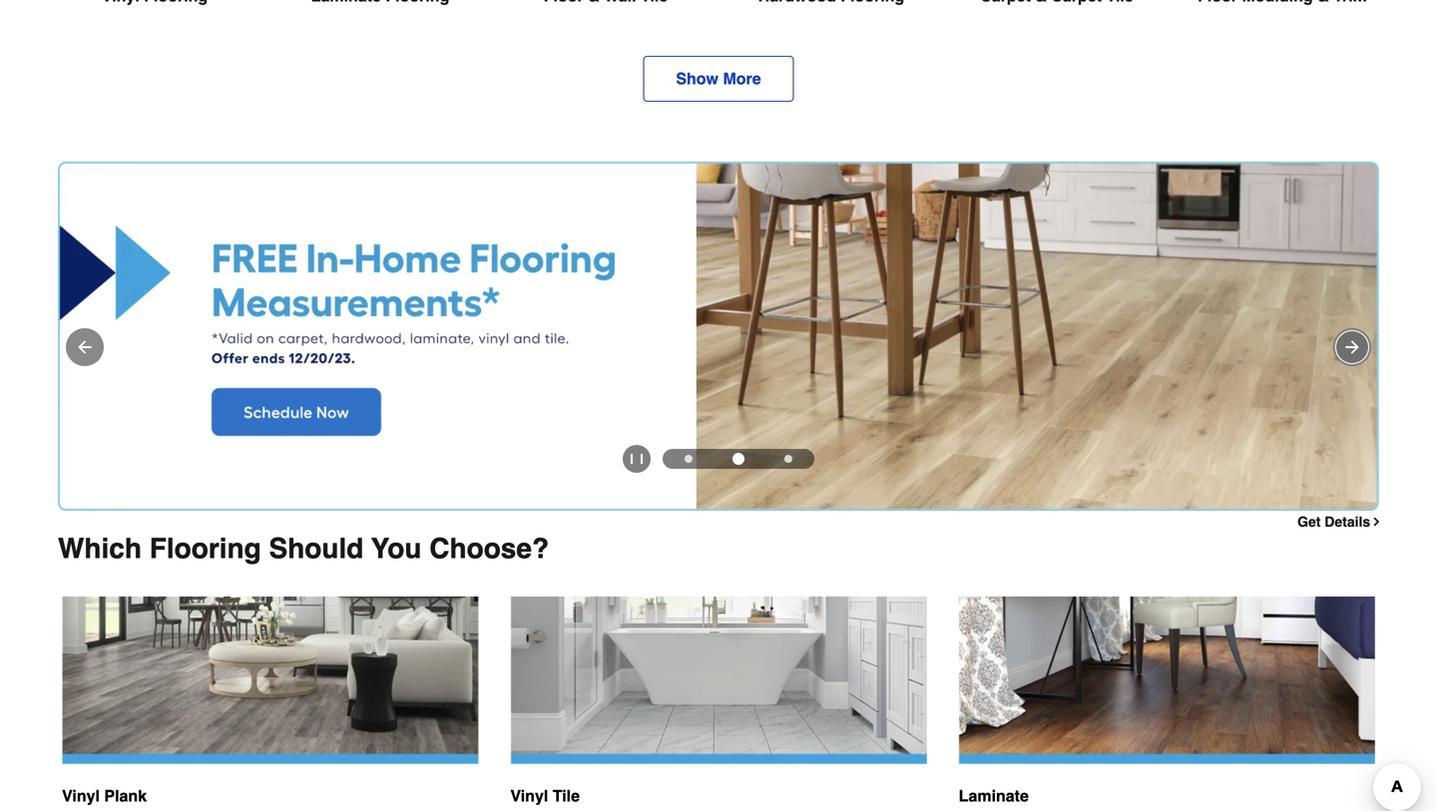 Task type: locate. For each thing, give the bounding box(es) containing it.
vinyl for vinyl plank
[[62, 787, 100, 805]]

2 vinyl from the left
[[510, 787, 548, 805]]

arrow right image
[[1343, 337, 1363, 357]]

details
[[1325, 514, 1371, 530]]

an office with medium-brown wood plank laminate flooring. image
[[959, 597, 1376, 764]]

1 horizontal spatial vinyl
[[510, 787, 548, 805]]

vinyl left tile
[[510, 787, 548, 805]]

scroll to item #2 element
[[713, 453, 765, 465]]

scroll to item #1 element
[[665, 455, 713, 463]]

0 horizontal spatial vinyl
[[62, 787, 100, 805]]

vinyl left plank
[[62, 787, 100, 805]]

vinyl tile
[[510, 787, 580, 805]]

which flooring should you choose?
[[58, 533, 549, 565]]

show more
[[676, 69, 761, 88]]

1 vinyl from the left
[[62, 787, 100, 805]]

vinyl
[[62, 787, 100, 805], [510, 787, 548, 805]]

arrow left image
[[75, 337, 95, 357]]

get details
[[1298, 514, 1371, 530]]

tile
[[553, 787, 580, 805]]

show
[[676, 69, 719, 88]]

a living room with a white sofa, a cream and oak ottoman and gray-beige vinyl plank flooring. image
[[62, 597, 478, 764]]



Task type: describe. For each thing, give the bounding box(es) containing it.
laminate
[[959, 787, 1029, 805]]

more
[[723, 69, 761, 88]]

should
[[269, 533, 364, 565]]

you
[[371, 533, 422, 565]]

chevron right image
[[1371, 516, 1384, 528]]

get details link
[[1298, 514, 1384, 530]]

a bathroom with a freestanding white bathtub and gray vinyl tile flooring. image
[[510, 597, 927, 764]]

which
[[58, 533, 142, 565]]

free in-home flooring measurements. valid on carpet, hardwood, laminate, vinyl and tile. image
[[58, 162, 1380, 511]]

vinyl plank
[[62, 787, 147, 805]]

show more button
[[643, 56, 794, 102]]

plank
[[104, 787, 147, 805]]

choose?
[[430, 533, 549, 565]]

flooring
[[149, 533, 261, 565]]

vinyl for vinyl tile
[[510, 787, 548, 805]]

get
[[1298, 514, 1321, 530]]

scroll to item #3 element
[[765, 455, 813, 463]]



Task type: vqa. For each thing, say whether or not it's contained in the screenshot.
the vinyl tile
yes



